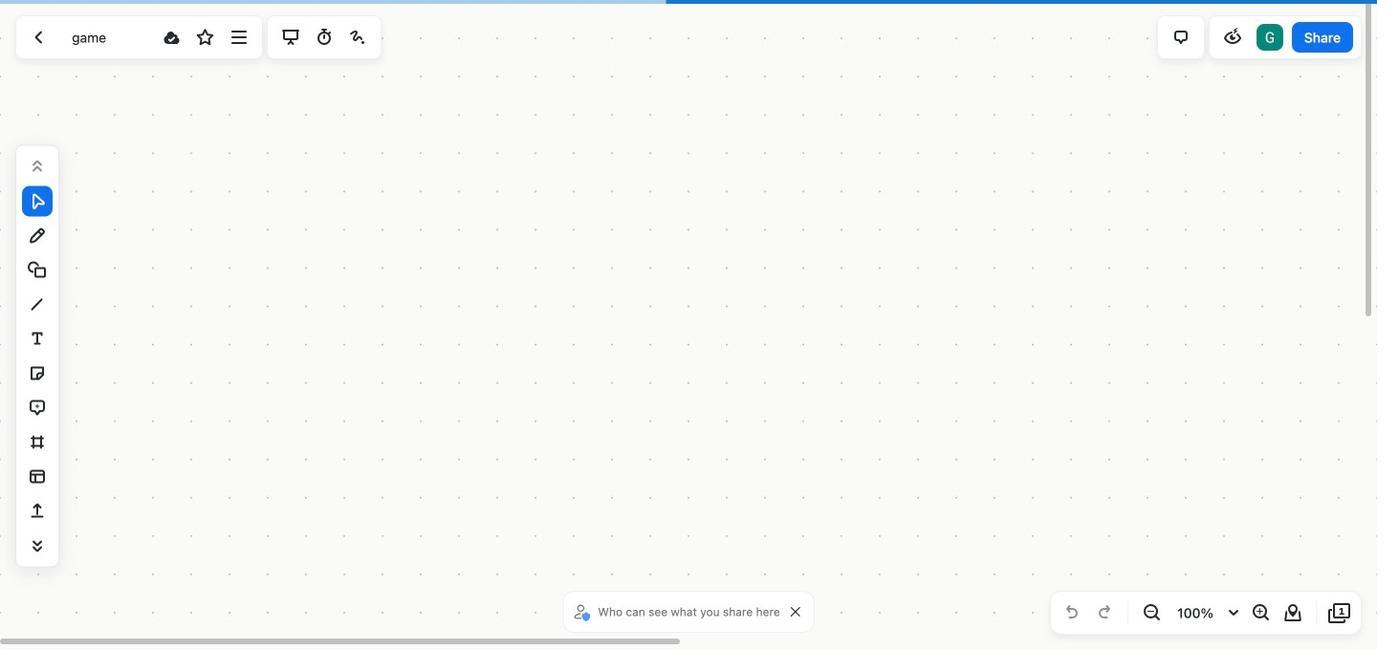 Task type: describe. For each thing, give the bounding box(es) containing it.
laser image
[[347, 26, 369, 49]]

Document name text field
[[58, 22, 153, 53]]

zoom in image
[[1250, 602, 1273, 625]]

comment panel image
[[1170, 26, 1193, 49]]

star this whiteboard image
[[194, 26, 217, 49]]



Task type: locate. For each thing, give the bounding box(es) containing it.
timer image
[[313, 26, 336, 49]]

mini map image
[[1282, 602, 1305, 625]]

pages image
[[1329, 602, 1352, 625]]

progress bar
[[0, 0, 1378, 4]]

zoom out image
[[1141, 602, 1163, 625]]

list item
[[1255, 22, 1286, 53]]

list
[[1255, 22, 1286, 53]]

more options image
[[228, 26, 250, 49]]

presentation image
[[279, 26, 302, 49]]

close image
[[791, 608, 801, 617]]

dashboard image
[[28, 26, 51, 49]]



Task type: vqa. For each thing, say whether or not it's contained in the screenshot.
banner
no



